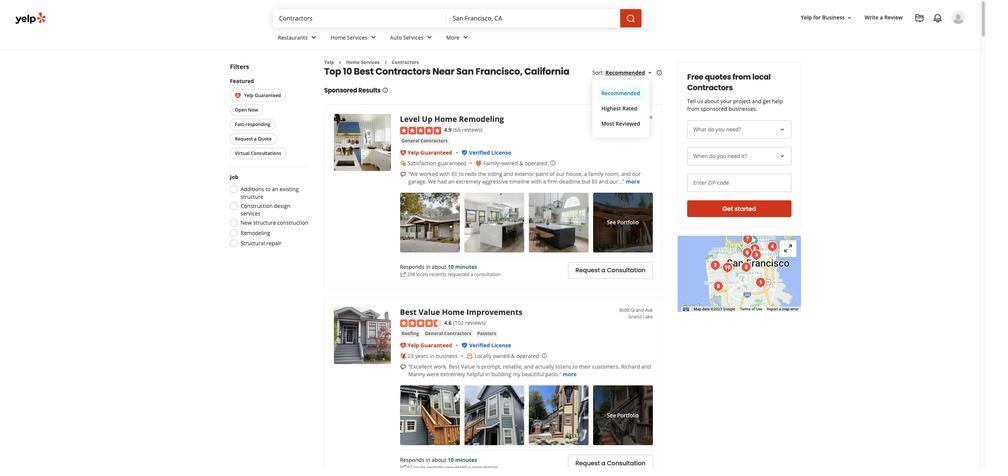 Task type: vqa. For each thing, say whether or not it's contained in the screenshot.
Most Reviewed
yes



Task type: describe. For each thing, give the bounding box(es) containing it.
verified for remodeling
[[469, 149, 490, 156]]

aggressive
[[482, 178, 508, 185]]

sponsored
[[324, 86, 357, 95]]

my
[[513, 371, 521, 378]]

home services inside home services link
[[331, 34, 367, 41]]

near
[[433, 65, 455, 78]]

search image
[[627, 14, 636, 23]]

listens
[[556, 363, 572, 370]]

yelp for business button
[[798, 11, 856, 25]]

see for level up home remodeling
[[607, 219, 616, 226]]

"excellent
[[409, 363, 433, 370]]

review
[[885, 14, 903, 21]]

write
[[865, 14, 879, 21]]

option group containing job
[[228, 173, 309, 250]]

4.9
[[444, 126, 452, 133]]

guaranteed inside featured 'group'
[[255, 92, 281, 99]]

request a consultation for remodeling
[[576, 266, 646, 275]]

most reviewed
[[602, 120, 641, 127]]

recommended for recommended dropdown button
[[606, 69, 646, 76]]

featured group
[[228, 77, 309, 161]]

2 our from the left
[[632, 170, 641, 177]]

responding
[[245, 121, 270, 128]]

highest rated button
[[599, 101, 644, 116]]

general contractors button for general contractors link to the bottom
[[424, 330, 473, 338]]

3608 grand ave grand lake
[[619, 307, 653, 320]]

0 horizontal spatial 16 info v2 image
[[382, 87, 389, 93]]

4.9 star rating image
[[400, 127, 441, 134]]

most reviewed button
[[599, 116, 644, 132]]

services
[[241, 210, 260, 217]]

request a quote
[[235, 136, 272, 142]]

additions to an existing structure
[[241, 186, 299, 201]]

0 vertical spatial general contractors link
[[400, 137, 449, 145]]

building
[[492, 371, 512, 378]]

23 years in business
[[408, 352, 458, 360]]

existing
[[280, 186, 299, 193]]

recommended for recommended button
[[602, 90, 641, 97]]

you for need?
[[716, 126, 725, 133]]

tell us about your project and get help from sponsored businesses.
[[687, 98, 783, 112]]

grand right 3608
[[631, 307, 644, 313]]

get started button
[[687, 200, 792, 217]]

0 horizontal spatial with
[[440, 170, 450, 177]]

verified for improvements
[[469, 342, 490, 349]]

recently
[[430, 271, 447, 278]]

0 vertical spatial remodeling
[[459, 114, 504, 124]]

construction
[[241, 202, 273, 210]]

request a consultation for improvements
[[576, 459, 646, 468]]

yelp left 16 chevron right v2 image
[[324, 59, 334, 66]]

up
[[422, 114, 433, 124]]

and up our…" in the right of the page
[[622, 170, 631, 177]]

get
[[723, 204, 733, 213]]

yelp up satisfaction
[[408, 149, 419, 156]]

business
[[823, 14, 845, 21]]

general for general contractors link to the top
[[402, 137, 420, 144]]

ave for 3608 grand ave grand lake
[[645, 307, 653, 313]]

16 chevron down v2 image for yelp for business
[[847, 15, 853, 21]]

responds for best
[[400, 456, 425, 464]]

worked
[[420, 170, 438, 177]]

1 vertical spatial home services link
[[346, 59, 380, 66]]

painters
[[478, 330, 497, 337]]

roofing button
[[400, 330, 421, 338]]

locals
[[417, 271, 428, 278]]

16 chevron down v2 image for recommended
[[647, 70, 653, 76]]

to inside "excellent work. best value is prompt, reliable, and actually listens to their customers. richard and manny were extremely helpful in building my beautiful patio."
[[573, 363, 578, 370]]

businesses.
[[729, 105, 758, 112]]

fast-responding button
[[230, 119, 275, 130]]

user actions element
[[795, 10, 976, 56]]

yelp guaranteed button for best
[[408, 342, 452, 349]]

about inside tell us about your project and get help from sponsored businesses.
[[705, 98, 719, 105]]

lake
[[643, 313, 653, 320]]

now
[[248, 107, 258, 113]]

general contractors button for general contractors link to the top
[[400, 137, 449, 145]]

reviewed
[[616, 120, 641, 127]]

roofing
[[402, 330, 419, 337]]

structural repair
[[241, 240, 281, 247]]

projects image
[[915, 14, 925, 23]]

deadline
[[559, 178, 581, 185]]

16 speech v2 image
[[400, 171, 406, 177]]

operated for level up home remodeling
[[525, 160, 548, 167]]

and up beautiful
[[524, 363, 534, 370]]

16 years in business v2 image
[[400, 353, 406, 359]]

portfolio for level up home remodeling
[[618, 219, 639, 226]]

to inside "we worked with eli to redo the siding and exterior paint of our house, a family room, and our garage. we had an extremely aggressive timeline with a firm deadline but eli and our…"
[[459, 170, 464, 177]]

consultation
[[475, 271, 501, 278]]

job
[[230, 173, 238, 181]]

code
[[717, 179, 729, 186]]

yelp for business
[[801, 14, 845, 21]]

yelp guaranteed inside button
[[244, 92, 281, 99]]

consultation for remodeling
[[607, 266, 646, 275]]

about for remodeling
[[432, 263, 447, 271]]

level
[[400, 114, 420, 124]]

1 vertical spatial structure
[[253, 219, 276, 226]]

richard
[[622, 363, 640, 370]]

request a consultation button for improvements
[[569, 455, 653, 468]]

16 speech v2 image
[[400, 364, 406, 370]]

contractors link
[[392, 59, 419, 66]]

satisfaction
[[408, 160, 437, 167]]

portfolio for best value home improvements
[[618, 412, 639, 419]]

enter zip code
[[694, 179, 729, 186]]

when
[[694, 152, 708, 160]]

Find text field
[[279, 14, 441, 22]]

and inside tell us about your project and get help from sponsored businesses.
[[752, 98, 762, 105]]

an inside "we worked with eli to redo the siding and exterior paint of our house, a family room, and our garage. we had an extremely aggressive timeline with a firm deadline but eli and our…"
[[449, 178, 455, 185]]

highest
[[602, 105, 621, 112]]

24 chevron down v2 image for restaurants
[[309, 33, 319, 42]]

1 our from the left
[[556, 170, 565, 177]]

verified license button for improvements
[[469, 342, 511, 349]]

Near text field
[[453, 14, 614, 22]]

had
[[438, 178, 447, 185]]

top 10 best contractors near san francisco, california
[[324, 65, 570, 78]]

contractors inside free quotes from local contractors
[[687, 82, 733, 93]]

project
[[733, 98, 751, 105]]

restaurants link
[[272, 27, 325, 50]]

1 horizontal spatial best
[[400, 307, 417, 317]]

services left 16 chevron right v2 icon
[[361, 59, 380, 66]]

1 vertical spatial remodeling
[[241, 229, 270, 237]]

us
[[697, 98, 703, 105]]

ave for 569 clyde ave
[[645, 114, 653, 121]]

569 clyde ave
[[623, 114, 653, 121]]

1 vertical spatial general contractors
[[425, 330, 471, 337]]

home right 16 chevron right v2 image
[[346, 59, 360, 66]]

request a consultation button for remodeling
[[569, 262, 653, 279]]

yelp guaranteed for best
[[408, 342, 452, 349]]

more
[[446, 34, 460, 41]]

open
[[235, 107, 247, 113]]

none field 'find'
[[279, 14, 441, 22]]

business
[[436, 352, 458, 360]]

the
[[478, 170, 487, 177]]

for
[[814, 14, 821, 21]]

auto services
[[390, 34, 424, 41]]

0 vertical spatial general contractors
[[402, 137, 448, 144]]

open now
[[235, 107, 258, 113]]

none field near
[[453, 14, 614, 22]]

do for what
[[708, 126, 714, 133]]

16 verified v2 image
[[462, 342, 468, 349]]

structure inside additions to an existing structure
[[241, 193, 263, 201]]

francisco,
[[476, 65, 523, 78]]

recommended button
[[599, 86, 644, 101]]

customers.
[[593, 363, 620, 370]]

responds in about 10 minutes for up
[[400, 263, 477, 271]]

improvements
[[467, 307, 523, 317]]

zip
[[708, 179, 716, 186]]

highest rated
[[602, 105, 638, 112]]

grand left lake
[[629, 313, 642, 320]]

room,
[[605, 170, 620, 177]]

1 vertical spatial general contractors link
[[424, 330, 473, 338]]

contractors down 4.9 star rating image
[[421, 137, 448, 144]]

best for top
[[354, 65, 374, 78]]

prompt,
[[482, 363, 502, 370]]

home up '(102'
[[442, 307, 465, 317]]

sponsored
[[701, 105, 727, 112]]

patio."
[[546, 371, 562, 378]]

rated
[[623, 105, 638, 112]]

additions
[[241, 186, 264, 193]]

firm
[[548, 178, 558, 185]]

from inside tell us about your project and get help from sponsored businesses.
[[687, 105, 700, 112]]

services right auto
[[403, 34, 424, 41]]

minutes for remodeling
[[455, 263, 477, 271]]

general for general contractors link to the bottom
[[425, 330, 443, 337]]

16 yelp guaranteed v2 image
[[235, 93, 241, 99]]

yelp inside featured 'group'
[[244, 92, 253, 99]]

more for best value home improvements
[[563, 371, 577, 378]]

helpful
[[467, 371, 484, 378]]

guaranteed for best
[[421, 342, 452, 349]]

0 vertical spatial yelp guaranteed button
[[230, 90, 286, 101]]

see portfolio link for improvements
[[593, 386, 653, 445]]

a inside "button"
[[254, 136, 257, 142]]

license for level up home remodeling
[[492, 149, 511, 156]]

open now button
[[230, 105, 263, 116]]

quotes
[[705, 72, 731, 82]]

filters
[[230, 62, 249, 71]]



Task type: locate. For each thing, give the bounding box(es) containing it.
best value home improvements link
[[400, 307, 523, 317]]

1 vertical spatial extremely
[[441, 371, 466, 378]]

1 horizontal spatial from
[[733, 72, 751, 82]]

1 portfolio from the top
[[618, 219, 639, 226]]

0 horizontal spatial none field
[[279, 14, 441, 22]]

operated for best value home improvements
[[517, 352, 539, 360]]

get
[[763, 98, 771, 105]]

ave right 3608
[[645, 307, 653, 313]]

responds in about 10 minutes up 16 trending v2 icon
[[400, 456, 477, 464]]

see
[[607, 219, 616, 226], [607, 412, 616, 419]]

1 24 chevron down v2 image from the left
[[369, 33, 378, 42]]

1 horizontal spatial remodeling
[[459, 114, 504, 124]]

your
[[721, 98, 732, 105]]

san
[[456, 65, 474, 78]]

1 vertical spatial an
[[272, 186, 278, 193]]

1 horizontal spatial to
[[459, 170, 464, 177]]

16 locally owned v2 image
[[467, 353, 473, 359]]

best down business
[[449, 363, 460, 370]]

0 horizontal spatial &
[[511, 352, 515, 360]]

enter
[[694, 179, 707, 186]]

verified license down painters link
[[469, 342, 511, 349]]

more right our…" in the right of the page
[[626, 178, 640, 185]]

free
[[687, 72, 704, 82]]

2 request a consultation button from the top
[[569, 455, 653, 468]]

1 horizontal spatial with
[[531, 178, 542, 185]]

1 vertical spatial home services
[[346, 59, 380, 66]]

4.6 star rating image
[[400, 320, 441, 327]]

1 vertical spatial from
[[687, 105, 700, 112]]

reviews) for remodeling
[[462, 126, 483, 133]]

16 family owned v2 image
[[476, 160, 482, 166]]

2 vertical spatial guaranteed
[[421, 342, 452, 349]]

16 info v2 image right results on the top left of the page
[[382, 87, 389, 93]]

0 vertical spatial from
[[733, 72, 751, 82]]

1 vertical spatial best
[[400, 307, 417, 317]]

1 vertical spatial 16 info v2 image
[[382, 87, 389, 93]]

info icon image
[[550, 160, 556, 166], [550, 160, 556, 166], [542, 353, 548, 359], [542, 353, 548, 359]]

home inside the business categories element
[[331, 34, 346, 41]]

owned for level up home remodeling
[[501, 160, 518, 167]]

1 vertical spatial yelp guaranteed
[[408, 149, 452, 156]]

to right additions
[[265, 186, 271, 193]]

value up 4.6 star rating image
[[419, 307, 440, 317]]

0 vertical spatial minutes
[[455, 263, 477, 271]]

1 vertical spatial operated
[[517, 352, 539, 360]]

structure down additions
[[241, 193, 263, 201]]

0 vertical spatial license
[[492, 149, 511, 156]]

2 see from the top
[[607, 412, 616, 419]]

in
[[426, 263, 431, 271], [430, 352, 435, 360], [486, 371, 490, 378], [426, 456, 431, 464]]

"excellent work. best value is prompt, reliable, and actually listens to their customers. richard and manny were extremely helpful in building my beautiful patio."
[[409, 363, 651, 378]]

general contractors link down 4.9 star rating image
[[400, 137, 449, 145]]

yelp guaranteed up the satisfaction guaranteed
[[408, 149, 452, 156]]

1 vertical spatial owned
[[493, 352, 510, 360]]

0 vertical spatial operated
[[525, 160, 548, 167]]

yelp guaranteed
[[244, 92, 281, 99], [408, 149, 452, 156], [408, 342, 452, 349]]

When do you need it? field
[[687, 147, 792, 165]]

2 responds from the top
[[400, 456, 425, 464]]

2 horizontal spatial to
[[573, 363, 578, 370]]

exterior
[[515, 170, 534, 177]]

1 horizontal spatial 16 chevron down v2 image
[[847, 15, 853, 21]]

1 vertical spatial about
[[432, 263, 447, 271]]

& for best value home improvements
[[511, 352, 515, 360]]

16 satisfactions guaranteed v2 image
[[400, 160, 406, 166]]

value
[[419, 307, 440, 317], [461, 363, 475, 370]]

recommended inside button
[[602, 90, 641, 97]]

verified license up family-
[[469, 149, 511, 156]]

0 vertical spatial 10
[[343, 65, 352, 78]]

1 request a consultation from the top
[[576, 266, 646, 275]]

contractors down auto services link
[[376, 65, 431, 78]]

2 vertical spatial request
[[576, 459, 600, 468]]

do right when
[[709, 152, 716, 160]]

extremely inside "excellent work. best value is prompt, reliable, and actually listens to their customers. richard and manny were extremely helpful in building my beautiful patio."
[[441, 371, 466, 378]]

1 vertical spatial verified license button
[[469, 342, 511, 349]]

2 see portfolio from the top
[[607, 412, 639, 419]]

1 vertical spatial eli
[[592, 178, 598, 185]]

"we worked with eli to redo the siding and exterior paint of our house, a family room, and our garage. we had an extremely aggressive timeline with a firm deadline but eli and our…"
[[409, 170, 641, 185]]

what
[[694, 126, 707, 133]]

1 horizontal spatial value
[[461, 363, 475, 370]]

1 horizontal spatial &
[[520, 160, 524, 167]]

1 see from the top
[[607, 219, 616, 226]]

from inside free quotes from local contractors
[[733, 72, 751, 82]]

& up reliable,
[[511, 352, 515, 360]]

1 vertical spatial more link
[[563, 371, 577, 378]]

1 horizontal spatial 24 chevron down v2 image
[[425, 33, 434, 42]]

construction design services
[[241, 202, 290, 217]]

you left need
[[717, 152, 726, 160]]

option group
[[228, 173, 309, 250]]

recommended up recommended button
[[606, 69, 646, 76]]

0 vertical spatial with
[[440, 170, 450, 177]]

24 chevron down v2 image left auto
[[369, 33, 378, 42]]

in inside "excellent work. best value is prompt, reliable, and actually listens to their customers. richard and manny were extremely helpful in building my beautiful patio."
[[486, 371, 490, 378]]

16 info v2 image right recommended dropdown button
[[657, 70, 663, 76]]

do right what
[[708, 126, 714, 133]]

0 vertical spatial reviews)
[[462, 126, 483, 133]]

23
[[408, 352, 414, 360]]

16 info v2 image
[[657, 70, 663, 76], [382, 87, 389, 93]]

guaranteed up the satisfaction guaranteed
[[421, 149, 452, 156]]

0 vertical spatial an
[[449, 178, 455, 185]]

1 verified license from the top
[[469, 149, 511, 156]]

yelp inside button
[[801, 14, 812, 21]]

responds up 16 trending v2 icon
[[400, 456, 425, 464]]

2 horizontal spatial best
[[449, 363, 460, 370]]

consultations
[[251, 150, 281, 157]]

tell
[[687, 98, 696, 105]]

top
[[324, 65, 341, 78]]

2 responds in about 10 minutes from the top
[[400, 456, 477, 464]]

about
[[705, 98, 719, 105], [432, 263, 447, 271], [432, 456, 447, 464]]

24 chevron down v2 image inside home services link
[[369, 33, 378, 42]]

1 horizontal spatial 16 info v2 image
[[657, 70, 663, 76]]

0 vertical spatial home services
[[331, 34, 367, 41]]

0 vertical spatial &
[[520, 160, 524, 167]]

16 chevron down v2 image
[[847, 15, 853, 21], [647, 70, 653, 76]]

notifications image
[[934, 14, 943, 23]]

minutes for improvements
[[455, 456, 477, 464]]

2 24 chevron down v2 image from the left
[[461, 33, 470, 42]]

verified license button up family-
[[469, 149, 511, 156]]

10 for level
[[448, 263, 454, 271]]

responds up 208
[[400, 263, 425, 271]]

1 horizontal spatial eli
[[592, 178, 598, 185]]

1 vertical spatial minutes
[[455, 456, 477, 464]]

our right room,
[[632, 170, 641, 177]]

more for level up home remodeling
[[626, 178, 640, 185]]

  text field
[[687, 174, 792, 192]]

when do you need it?
[[694, 152, 747, 160]]

0 vertical spatial ave
[[645, 114, 653, 121]]

24 chevron down v2 image right restaurants
[[309, 33, 319, 42]]

reviews) up the painters
[[465, 319, 486, 326]]

contractors right 16 chevron right v2 icon
[[392, 59, 419, 66]]

you left need? at the right top of page
[[716, 126, 725, 133]]

0 horizontal spatial to
[[265, 186, 271, 193]]

& for level up home remodeling
[[520, 160, 524, 167]]

1 license from the top
[[492, 149, 511, 156]]

verified license for remodeling
[[469, 149, 511, 156]]

extremely inside "we worked with eli to redo the siding and exterior paint of our house, a family room, and our garage. we had an extremely aggressive timeline with a firm deadline but eli and our…"
[[456, 178, 481, 185]]

and down family-owned & operated
[[504, 170, 514, 177]]

more down the listens
[[563, 371, 577, 378]]

more link for level up home remodeling
[[626, 178, 640, 185]]

quote
[[258, 136, 272, 142]]

extremely down work.
[[441, 371, 466, 378]]

see portfolio for level up home remodeling
[[607, 219, 639, 226]]

with down paint
[[531, 178, 542, 185]]

owned up prompt,
[[493, 352, 510, 360]]

1 vertical spatial license
[[492, 342, 511, 349]]

business categories element
[[272, 27, 966, 50]]

2 request a consultation from the top
[[576, 459, 646, 468]]

1 consultation from the top
[[607, 266, 646, 275]]

16 chevron down v2 image inside the yelp for business button
[[847, 15, 853, 21]]

about for improvements
[[432, 456, 447, 464]]

timeline
[[510, 178, 530, 185]]

2 vertical spatial yelp guaranteed
[[408, 342, 452, 349]]

1 vertical spatial see portfolio
[[607, 412, 639, 419]]

and right richard
[[642, 363, 651, 370]]

1 vertical spatial portfolio
[[618, 412, 639, 419]]

1 responds in about 10 minutes from the top
[[400, 263, 477, 271]]

2 vertical spatial about
[[432, 456, 447, 464]]

208 locals recently requested a consultation
[[407, 271, 501, 278]]

1 horizontal spatial general
[[425, 330, 443, 337]]

2 minutes from the top
[[455, 456, 477, 464]]

contractors down '(102'
[[444, 330, 471, 337]]

2 portfolio from the top
[[618, 412, 639, 419]]

request a consultation
[[576, 266, 646, 275], [576, 459, 646, 468]]

0 vertical spatial request
[[235, 136, 253, 142]]

0 vertical spatial to
[[459, 170, 464, 177]]

request a consultation button
[[569, 262, 653, 279], [569, 455, 653, 468]]

responds in about 10 minutes up recently
[[400, 263, 477, 271]]

operated up "excellent work. best value is prompt, reliable, and actually listens to their customers. richard and manny were extremely helpful in building my beautiful patio."
[[517, 352, 539, 360]]

home
[[331, 34, 346, 41], [346, 59, 360, 66], [435, 114, 457, 124], [442, 307, 465, 317]]

more link right our…" in the right of the page
[[626, 178, 640, 185]]

yelp guaranteed button for level
[[408, 149, 452, 156]]

to left their
[[573, 363, 578, 370]]

verified up locally
[[469, 342, 490, 349]]

operated up paint
[[525, 160, 548, 167]]

0 horizontal spatial from
[[687, 105, 700, 112]]

were
[[427, 371, 439, 378]]

fast-responding
[[235, 121, 270, 128]]

license for best value home improvements
[[492, 342, 511, 349]]

2 vertical spatial best
[[449, 363, 460, 370]]

level up home remodeling
[[400, 114, 504, 124]]

need?
[[726, 126, 741, 133]]

eli down family
[[592, 178, 598, 185]]

with up had at left top
[[440, 170, 450, 177]]

home services left 16 chevron right v2 icon
[[346, 59, 380, 66]]

services
[[347, 34, 367, 41], [403, 34, 424, 41], [361, 59, 380, 66]]

yelp guaranteed button up the satisfaction guaranteed
[[408, 149, 452, 156]]

license up family-
[[492, 149, 511, 156]]

from
[[733, 72, 751, 82], [687, 105, 700, 112]]

yelp guaranteed up the 23 years in business at the left bottom
[[408, 342, 452, 349]]

yelp right 16 yelp guaranteed v2 image
[[244, 92, 253, 99]]

general contractors down the 4.6
[[425, 330, 471, 337]]

locally owned & operated
[[475, 352, 539, 360]]

1 24 chevron down v2 image from the left
[[309, 33, 319, 42]]

best inside "excellent work. best value is prompt, reliable, and actually listens to their customers. richard and manny were extremely helpful in building my beautiful patio."
[[449, 363, 460, 370]]

16 chevron right v2 image
[[383, 59, 389, 65]]

structure
[[241, 193, 263, 201], [253, 219, 276, 226]]

request for best value home improvements
[[576, 459, 600, 468]]

1 vertical spatial value
[[461, 363, 475, 370]]

guaranteed for level
[[421, 149, 452, 156]]

an left 'existing'
[[272, 186, 278, 193]]

1 horizontal spatial 24 chevron down v2 image
[[461, 33, 470, 42]]

services down 'find' text field
[[347, 34, 367, 41]]

24 chevron down v2 image
[[309, 33, 319, 42], [425, 33, 434, 42]]

1 verified license button from the top
[[469, 149, 511, 156]]

1 vertical spatial request
[[576, 266, 600, 275]]

1 vertical spatial verified license
[[469, 342, 511, 349]]

24 chevron down v2 image for home services
[[369, 33, 378, 42]]

remodeling up 4.9 (66 reviews)
[[459, 114, 504, 124]]

virtual consultations
[[235, 150, 281, 157]]

(66
[[453, 126, 461, 133]]

owned for best value home improvements
[[493, 352, 510, 360]]

see portfolio link for remodeling
[[593, 193, 653, 253]]

yelp guaranteed button up the 23 years in business at the left bottom
[[408, 342, 452, 349]]

24 chevron down v2 image right more
[[461, 33, 470, 42]]

help
[[772, 98, 783, 105]]

eli
[[452, 170, 457, 177], [592, 178, 598, 185]]

0 vertical spatial do
[[708, 126, 714, 133]]

4.6
[[444, 319, 452, 326]]

we
[[428, 178, 436, 185]]

to inside additions to an existing structure
[[265, 186, 271, 193]]

1 see portfolio link from the top
[[593, 193, 653, 253]]

None search field
[[273, 9, 643, 27]]

see for best value home improvements
[[607, 412, 616, 419]]

clyde
[[632, 114, 644, 121]]

16 chevron down v2 image inside recommended dropdown button
[[647, 70, 653, 76]]

request for level up home remodeling
[[576, 266, 600, 275]]

contractors up us
[[687, 82, 733, 93]]

satisfaction guaranteed
[[408, 160, 467, 167]]

our
[[556, 170, 565, 177], [632, 170, 641, 177]]

started
[[735, 204, 756, 213]]

license
[[492, 149, 511, 156], [492, 342, 511, 349]]

2 verified license button from the top
[[469, 342, 511, 349]]

1 minutes from the top
[[455, 263, 477, 271]]

0 vertical spatial responds in about 10 minutes
[[400, 263, 477, 271]]

0 vertical spatial see portfolio
[[607, 219, 639, 226]]

1 vertical spatial reviews)
[[465, 319, 486, 326]]

0 vertical spatial recommended
[[606, 69, 646, 76]]

do
[[708, 126, 714, 133], [709, 152, 716, 160]]

1 vertical spatial recommended
[[602, 90, 641, 97]]

1 horizontal spatial our
[[632, 170, 641, 177]]

0 horizontal spatial value
[[419, 307, 440, 317]]

2 see portfolio link from the top
[[593, 386, 653, 445]]

yelp up 23
[[408, 342, 419, 349]]

recommended up highest rated
[[602, 90, 641, 97]]

structure down construction design services
[[253, 219, 276, 226]]

0 vertical spatial consultation
[[607, 266, 646, 275]]

more link for best value home improvements
[[563, 371, 577, 378]]

general contractors button down the 4.6
[[424, 330, 473, 338]]

1 vertical spatial responds in about 10 minutes
[[400, 456, 477, 464]]

eli down guaranteed
[[452, 170, 457, 177]]

best for "excellent
[[449, 363, 460, 370]]

guaranteed up the now at the top left of page
[[255, 92, 281, 99]]

general down 4.9 star rating image
[[402, 137, 420, 144]]

contractors
[[392, 59, 419, 66], [376, 65, 431, 78], [687, 82, 733, 93], [421, 137, 448, 144], [444, 330, 471, 337]]

yelp guaranteed button up the now at the top left of page
[[230, 90, 286, 101]]

ave inside 3608 grand ave grand lake
[[645, 307, 653, 313]]

0 vertical spatial request a consultation
[[576, 266, 646, 275]]

yelp guaranteed for level
[[408, 149, 452, 156]]

0 vertical spatial portfolio
[[618, 219, 639, 226]]

2 none field from the left
[[453, 14, 614, 22]]

yelp left the for
[[801, 14, 812, 21]]

1 ave from the top
[[645, 114, 653, 121]]

16 chevron right v2 image
[[337, 59, 343, 65]]

24 chevron down v2 image inside auto services link
[[425, 33, 434, 42]]

24 chevron down v2 image right auto services
[[425, 33, 434, 42]]

home services link down 'find' text field
[[325, 27, 384, 50]]

sort:
[[593, 69, 604, 76]]

you
[[716, 126, 725, 133], [717, 152, 726, 160]]

auto
[[390, 34, 402, 41]]

1 verified from the top
[[469, 149, 490, 156]]

0 horizontal spatial eli
[[452, 170, 457, 177]]

1 see portfolio from the top
[[607, 219, 639, 226]]

more link down the listens
[[563, 371, 577, 378]]

verified up 16 family owned v2 icon
[[469, 149, 490, 156]]

grand
[[631, 307, 644, 313], [629, 313, 642, 320]]

0 vertical spatial home services link
[[325, 27, 384, 50]]

structural
[[241, 240, 265, 247]]

from left local
[[733, 72, 751, 82]]

verified license for improvements
[[469, 342, 511, 349]]

208
[[407, 271, 415, 278]]

1 vertical spatial you
[[717, 152, 726, 160]]

owned up siding
[[501, 160, 518, 167]]

0 horizontal spatial 24 chevron down v2 image
[[369, 33, 378, 42]]

2 verified license from the top
[[469, 342, 511, 349]]

our…"
[[610, 178, 625, 185]]

remodeling up structural
[[241, 229, 270, 237]]

value inside "excellent work. best value is prompt, reliable, and actually listens to their customers. richard and manny were extremely helpful in building my beautiful patio."
[[461, 363, 475, 370]]

1 responds from the top
[[400, 263, 425, 271]]

1 none field from the left
[[279, 14, 441, 22]]

paint
[[536, 170, 549, 177]]

1 vertical spatial yelp guaranteed button
[[408, 149, 452, 156]]

get started
[[723, 204, 756, 213]]

2 license from the top
[[492, 342, 511, 349]]

guaranteed up the 23 years in business at the left bottom
[[421, 342, 452, 349]]

home up 4.9
[[435, 114, 457, 124]]

(102
[[453, 319, 464, 326]]

24 chevron down v2 image inside more link
[[461, 33, 470, 42]]

verified license button for remodeling
[[469, 149, 511, 156]]

responds in about 10 minutes for value
[[400, 456, 477, 464]]

0 horizontal spatial more link
[[563, 371, 577, 378]]

you for need
[[717, 152, 726, 160]]

our right of
[[556, 170, 565, 177]]

0 vertical spatial yelp guaranteed
[[244, 92, 281, 99]]

more
[[626, 178, 640, 185], [563, 371, 577, 378]]

consultation for improvements
[[607, 459, 646, 468]]

0 vertical spatial verified
[[469, 149, 490, 156]]

0 horizontal spatial an
[[272, 186, 278, 193]]

24 chevron down v2 image inside restaurants link
[[309, 33, 319, 42]]

0 vertical spatial value
[[419, 307, 440, 317]]

and down family
[[599, 178, 609, 185]]

24 chevron down v2 image for more
[[461, 33, 470, 42]]

iconyelpguaranteedbadgesmall image
[[400, 150, 406, 156], [400, 150, 406, 156], [400, 342, 406, 349], [400, 342, 406, 349]]

None field
[[279, 14, 441, 22], [453, 14, 614, 22]]

an inside additions to an existing structure
[[272, 186, 278, 193]]

0 vertical spatial verified license button
[[469, 149, 511, 156]]

1 vertical spatial responds
[[400, 456, 425, 464]]

responds in about 10 minutes
[[400, 263, 477, 271], [400, 456, 477, 464]]

most
[[602, 120, 615, 127]]

0 vertical spatial 16 info v2 image
[[657, 70, 663, 76]]

0 vertical spatial eli
[[452, 170, 457, 177]]

reviews)
[[462, 126, 483, 133], [465, 319, 486, 326]]

value left is
[[461, 363, 475, 370]]

16 trending v2 image
[[400, 272, 406, 278]]

of
[[550, 170, 555, 177]]

2 vertical spatial 10
[[448, 456, 454, 464]]

general contractors button down 4.9 star rating image
[[400, 137, 449, 145]]

0 vertical spatial general contractors button
[[400, 137, 449, 145]]

0 horizontal spatial remodeling
[[241, 229, 270, 237]]

16 trending v2 image
[[400, 465, 406, 468]]

2 verified from the top
[[469, 342, 490, 349]]

an right had at left top
[[449, 178, 455, 185]]

see portfolio for best value home improvements
[[607, 412, 639, 419]]

2 ave from the top
[[645, 307, 653, 313]]

to
[[459, 170, 464, 177], [265, 186, 271, 193], [573, 363, 578, 370]]

What do you need? field
[[687, 120, 792, 139]]

1 request a consultation button from the top
[[569, 262, 653, 279]]

2 24 chevron down v2 image from the left
[[425, 33, 434, 42]]

maria w. image
[[952, 10, 966, 24]]

do for when
[[709, 152, 716, 160]]

best up 4.6 star rating image
[[400, 307, 417, 317]]

0 horizontal spatial general
[[402, 137, 420, 144]]

extremely down redo
[[456, 178, 481, 185]]

1 vertical spatial to
[[265, 186, 271, 193]]

to left redo
[[459, 170, 464, 177]]

ave right 'clyde'
[[645, 114, 653, 121]]

2 vertical spatial to
[[573, 363, 578, 370]]

0 vertical spatial see
[[607, 219, 616, 226]]

2 consultation from the top
[[607, 459, 646, 468]]

10 for best
[[448, 456, 454, 464]]

responds for level
[[400, 263, 425, 271]]

24 chevron down v2 image for auto services
[[425, 33, 434, 42]]

yelp guaranteed up the now at the top left of page
[[244, 92, 281, 99]]

reviews) right (66
[[462, 126, 483, 133]]

home up 16 chevron right v2 image
[[331, 34, 346, 41]]

general contractors link down the 4.6
[[424, 330, 473, 338]]

but
[[582, 178, 591, 185]]

general contractors down 4.9 star rating image
[[402, 137, 448, 144]]

home services link left 16 chevron right v2 icon
[[346, 59, 380, 66]]

0 vertical spatial you
[[716, 126, 725, 133]]

1 vertical spatial consultation
[[607, 459, 646, 468]]

roofing link
[[400, 330, 421, 338]]

local
[[753, 72, 771, 82]]

16 verified v2 image
[[462, 150, 468, 156]]

and left get
[[752, 98, 762, 105]]

reviews) for improvements
[[465, 319, 486, 326]]

& up exterior
[[520, 160, 524, 167]]

24 chevron down v2 image
[[369, 33, 378, 42], [461, 33, 470, 42]]

redo
[[465, 170, 477, 177]]

request inside "button"
[[235, 136, 253, 142]]

1 vertical spatial do
[[709, 152, 716, 160]]

virtual
[[235, 150, 250, 157]]

home services down 'find' text field
[[331, 34, 367, 41]]



